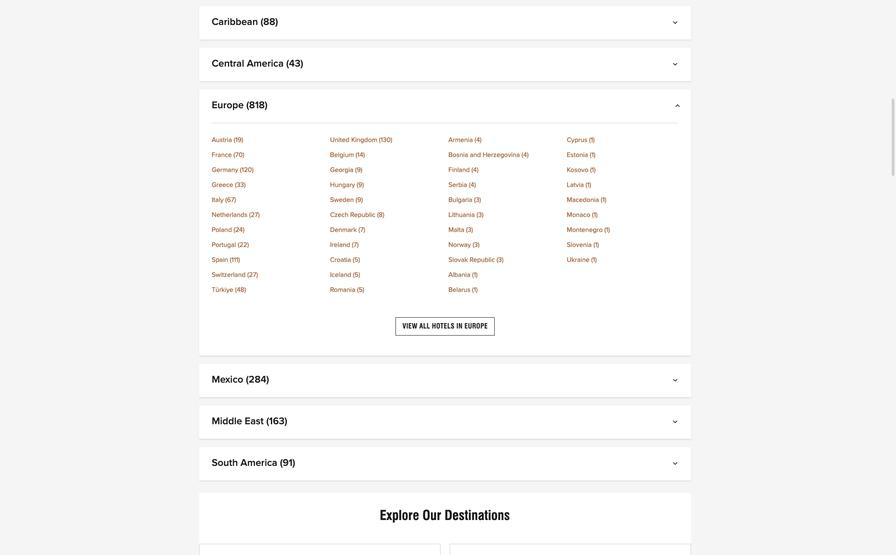 Task type: vqa. For each thing, say whether or not it's contained in the screenshot.
booking.com,
no



Task type: locate. For each thing, give the bounding box(es) containing it.
armenia (4)
[[449, 137, 482, 143]]

(9) up czech republic (8)
[[356, 197, 363, 203]]

belarus (1)
[[449, 287, 478, 293]]

(1) for estonia (1)
[[590, 152, 596, 158]]

(7) right ireland
[[352, 242, 359, 248]]

0 vertical spatial europe
[[212, 100, 244, 110]]

sweden
[[330, 197, 354, 203]]

america left (43)
[[247, 59, 284, 69]]

0 vertical spatial (5)
[[353, 257, 360, 263]]

europe left the "(818)"
[[212, 100, 244, 110]]

(9) right hungary
[[357, 182, 364, 188]]

norway (3) link
[[449, 242, 560, 248]]

0 vertical spatial (27)
[[249, 212, 260, 218]]

(1) right ukraine
[[591, 257, 597, 263]]

macedonia (1) link
[[567, 197, 679, 203]]

1 arrow down image from the top
[[675, 20, 679, 27]]

(19)
[[234, 137, 243, 143]]

(3) right lithuania
[[477, 212, 484, 218]]

2 vertical spatial (9)
[[356, 197, 363, 203]]

republic left (8) at the top left of page
[[350, 212, 375, 218]]

(5) for iceland (5)
[[353, 272, 360, 278]]

1 vertical spatial america
[[241, 459, 277, 469]]

(1) for macedonia (1)
[[601, 197, 606, 203]]

kosovo
[[567, 167, 588, 173]]

belgium (14)
[[330, 152, 365, 158]]

(3) for bulgaria (3)
[[474, 197, 481, 203]]

herzegovina
[[483, 152, 520, 158]]

0 horizontal spatial republic
[[350, 212, 375, 218]]

all
[[419, 323, 430, 331]]

(1) for slovenia (1)
[[594, 242, 599, 248]]

belgium
[[330, 152, 354, 158]]

(9) down (14)
[[355, 167, 362, 173]]

explore
[[380, 508, 419, 524]]

(1) right cyprus
[[589, 137, 595, 143]]

south america (91)
[[212, 459, 295, 469]]

central
[[212, 59, 244, 69]]

(1) right "estonia"
[[590, 152, 596, 158]]

central america (43)
[[212, 59, 303, 69]]

belgium (14) link
[[330, 152, 442, 158]]

arrow down image for central america (43)
[[675, 62, 679, 69]]

kingdom
[[351, 137, 377, 143]]

1 vertical spatial (7)
[[352, 242, 359, 248]]

(1) for montenegro (1)
[[604, 227, 610, 233]]

1 vertical spatial (27)
[[247, 272, 258, 278]]

(1) for ukraine (1)
[[591, 257, 597, 263]]

(1) right belarus
[[472, 287, 478, 293]]

ukraine (1)
[[567, 257, 597, 263]]

(4) right 'serbia'
[[469, 182, 476, 188]]

iceland
[[330, 272, 351, 278]]

0 vertical spatial america
[[247, 59, 284, 69]]

georgia
[[330, 167, 353, 173]]

montenegro (1) link
[[567, 227, 679, 233]]

(3) for norway (3)
[[473, 242, 480, 248]]

estonia (1) link
[[567, 152, 679, 158]]

1 vertical spatial republic
[[470, 257, 495, 263]]

spain (111)
[[212, 257, 240, 263]]

2 vertical spatial (5)
[[357, 287, 364, 293]]

netherlands (27)
[[212, 212, 260, 218]]

malta (3)
[[449, 227, 473, 233]]

netherlands
[[212, 212, 247, 218]]

(4) right the herzegovina
[[522, 152, 529, 158]]

slovak republic (3)
[[449, 257, 504, 263]]

spain
[[212, 257, 228, 263]]

republic for slovak
[[470, 257, 495, 263]]

europe right in
[[465, 323, 488, 331]]

arrow down image
[[675, 20, 679, 27], [675, 62, 679, 69], [675, 379, 679, 385], [675, 462, 679, 469]]

(3) down norway (3) link
[[497, 257, 504, 263]]

united
[[330, 137, 350, 143]]

middle east (163)
[[212, 417, 287, 427]]

malta (3) link
[[449, 227, 560, 233]]

italy
[[212, 197, 224, 203]]

italy (67) link
[[212, 197, 323, 203]]

croatia (5) link
[[330, 257, 442, 263]]

(1) right macedonia
[[601, 197, 606, 203]]

romania (5) link
[[330, 287, 442, 293]]

(3) up slovak republic (3)
[[473, 242, 480, 248]]

0 vertical spatial republic
[[350, 212, 375, 218]]

(9) for sweden (9)
[[356, 197, 363, 203]]

(4) up and
[[475, 137, 482, 143]]

türkiye (48)
[[212, 287, 246, 293]]

(7) down czech republic (8)
[[358, 227, 365, 233]]

czech republic (8) link
[[330, 212, 442, 218]]

austria
[[212, 137, 232, 143]]

lithuania (3)
[[449, 212, 484, 218]]

spain (111) link
[[212, 257, 323, 263]]

view all hotels in europe link
[[395, 318, 495, 336]]

netherlands (27) link
[[212, 212, 323, 218]]

portugal (22)
[[212, 242, 249, 248]]

2 arrow down image from the top
[[675, 62, 679, 69]]

america left the "(91)"
[[241, 459, 277, 469]]

(3) for lithuania (3)
[[477, 212, 484, 218]]

cyprus
[[567, 137, 587, 143]]

(14)
[[356, 152, 365, 158]]

bosnia and herzegovina (4) link
[[449, 152, 560, 158]]

0 vertical spatial (9)
[[355, 167, 362, 173]]

(284)
[[246, 375, 269, 385]]

ukraine (1) link
[[567, 257, 679, 263]]

1 vertical spatial (5)
[[353, 272, 360, 278]]

south
[[212, 459, 238, 469]]

(4) down and
[[472, 167, 479, 173]]

(5) right croatia
[[353, 257, 360, 263]]

czech
[[330, 212, 349, 218]]

3 arrow down image from the top
[[675, 379, 679, 385]]

0 vertical spatial (7)
[[358, 227, 365, 233]]

(27) down the "spain (111)" link
[[247, 272, 258, 278]]

ireland (7)
[[330, 242, 359, 248]]

serbia (4) link
[[449, 182, 560, 188]]

(3) right bulgaria
[[474, 197, 481, 203]]

republic down norway (3)
[[470, 257, 495, 263]]

monaco
[[567, 212, 590, 218]]

france (70) link
[[212, 152, 323, 158]]

poland (24) link
[[212, 227, 323, 233]]

(1) down slovak republic (3)
[[472, 272, 478, 278]]

(3)
[[474, 197, 481, 203], [477, 212, 484, 218], [466, 227, 473, 233], [473, 242, 480, 248], [497, 257, 504, 263]]

(163)
[[266, 417, 287, 427]]

armenia (4) link
[[449, 137, 560, 143]]

(5) right iceland
[[353, 272, 360, 278]]

1 vertical spatial (9)
[[357, 182, 364, 188]]

(5) right the romania at the bottom left of page
[[357, 287, 364, 293]]

(27) up poland (24) link
[[249, 212, 260, 218]]

bulgaria (3) link
[[449, 197, 560, 203]]

(7)
[[358, 227, 365, 233], [352, 242, 359, 248]]

(1) right latvia
[[586, 182, 591, 188]]

middle
[[212, 417, 242, 427]]

(1) down montenegro (1) on the right top of the page
[[594, 242, 599, 248]]

(1) for kosovo (1)
[[590, 167, 596, 173]]

(4) for finland (4)
[[472, 167, 479, 173]]

1 horizontal spatial europe
[[465, 323, 488, 331]]

(4) for armenia (4)
[[475, 137, 482, 143]]

(3) right malta
[[466, 227, 473, 233]]

4 arrow down image from the top
[[675, 462, 679, 469]]

ukraine
[[567, 257, 590, 263]]

(1) right kosovo
[[590, 167, 596, 173]]

(1) up slovenia (1) link
[[604, 227, 610, 233]]

1 horizontal spatial republic
[[470, 257, 495, 263]]

(7) for ireland (7)
[[352, 242, 359, 248]]

and
[[470, 152, 481, 158]]

ireland
[[330, 242, 350, 248]]

france (70)
[[212, 152, 244, 158]]

lithuania
[[449, 212, 475, 218]]

mexico (284)
[[212, 375, 269, 385]]

estonia
[[567, 152, 588, 158]]

(1) right monaco
[[592, 212, 598, 218]]



Task type: describe. For each thing, give the bounding box(es) containing it.
view
[[403, 323, 418, 331]]

mexico
[[212, 375, 243, 385]]

albania (1) link
[[449, 272, 560, 278]]

latvia (1)
[[567, 182, 591, 188]]

(4) for serbia (4)
[[469, 182, 476, 188]]

macedonia (1)
[[567, 197, 606, 203]]

hungary (9)
[[330, 182, 364, 188]]

hungary (9) link
[[330, 182, 442, 188]]

romania
[[330, 287, 355, 293]]

serbia
[[449, 182, 467, 188]]

monaco (1)
[[567, 212, 598, 218]]

montenegro (1)
[[567, 227, 610, 233]]

estonia (1)
[[567, 152, 596, 158]]

(9) for georgia (9)
[[355, 167, 362, 173]]

denmark (7)
[[330, 227, 365, 233]]

latvia (1) link
[[567, 182, 679, 188]]

lithuania (3) link
[[449, 212, 560, 218]]

our
[[423, 508, 441, 524]]

montenegro
[[567, 227, 603, 233]]

poland (24)
[[212, 227, 245, 233]]

(1) for albania (1)
[[472, 272, 478, 278]]

denmark
[[330, 227, 357, 233]]

(8)
[[377, 212, 384, 218]]

(1) for cyprus (1)
[[589, 137, 595, 143]]

(1) for belarus (1)
[[472, 287, 478, 293]]

united kingdom (130)
[[330, 137, 392, 143]]

(43)
[[286, 59, 303, 69]]

finland (4)
[[449, 167, 479, 173]]

greece (33) link
[[212, 182, 323, 188]]

(22)
[[238, 242, 249, 248]]

arrow down image for mexico (284)
[[675, 379, 679, 385]]

malta
[[449, 227, 464, 233]]

türkiye
[[212, 287, 233, 293]]

(5) for croatia (5)
[[353, 257, 360, 263]]

georgia (9) link
[[330, 167, 442, 173]]

destinations
[[445, 508, 510, 524]]

slovak republic (3) link
[[449, 257, 560, 263]]

explore our destinations
[[380, 508, 510, 524]]

arrow up image
[[675, 104, 679, 110]]

ireland (7) link
[[330, 242, 442, 248]]

(9) for hungary (9)
[[357, 182, 364, 188]]

switzerland
[[212, 272, 246, 278]]

(120)
[[240, 167, 254, 173]]

arrow down image
[[675, 420, 679, 427]]

france
[[212, 152, 232, 158]]

(27) for switzerland (27)
[[247, 272, 258, 278]]

monaco (1) link
[[567, 212, 679, 218]]

1 vertical spatial europe
[[465, 323, 488, 331]]

finland
[[449, 167, 470, 173]]

america for south
[[241, 459, 277, 469]]

hungary
[[330, 182, 355, 188]]

(3) for malta (3)
[[466, 227, 473, 233]]

0 horizontal spatial europe
[[212, 100, 244, 110]]

hotels
[[432, 323, 455, 331]]

serbia (4)
[[449, 182, 476, 188]]

slovenia
[[567, 242, 592, 248]]

republic for czech
[[350, 212, 375, 218]]

türkiye (48) link
[[212, 287, 323, 293]]

greece (33)
[[212, 182, 246, 188]]

germany
[[212, 167, 238, 173]]

arrow down image for caribbean (88)
[[675, 20, 679, 27]]

croatia (5)
[[330, 257, 360, 263]]

(27) for netherlands (27)
[[249, 212, 260, 218]]

iceland (5)
[[330, 272, 360, 278]]

(7) for denmark (7)
[[358, 227, 365, 233]]

slovenia (1) link
[[567, 242, 679, 248]]

switzerland (27)
[[212, 272, 258, 278]]

austria (19) link
[[212, 137, 323, 143]]

czech republic (8)
[[330, 212, 384, 218]]

(1) for monaco (1)
[[592, 212, 598, 218]]

in
[[457, 323, 463, 331]]

georgia (9)
[[330, 167, 362, 173]]

(70)
[[234, 152, 244, 158]]

finland (4) link
[[449, 167, 560, 173]]

(5) for romania (5)
[[357, 287, 364, 293]]

(1) for latvia (1)
[[586, 182, 591, 188]]

portugal
[[212, 242, 236, 248]]

bulgaria (3)
[[449, 197, 481, 203]]

latvia
[[567, 182, 584, 188]]

united kingdom (130) link
[[330, 137, 442, 143]]

arrow down image for south america (91)
[[675, 462, 679, 469]]

bulgaria
[[449, 197, 472, 203]]

albania
[[449, 272, 470, 278]]

(33)
[[235, 182, 246, 188]]

america for central
[[247, 59, 284, 69]]

bosnia and herzegovina (4)
[[449, 152, 529, 158]]

poland
[[212, 227, 232, 233]]

croatia
[[330, 257, 351, 263]]

(111)
[[230, 257, 240, 263]]

cyprus (1) link
[[567, 137, 679, 143]]

sweden (9)
[[330, 197, 363, 203]]



